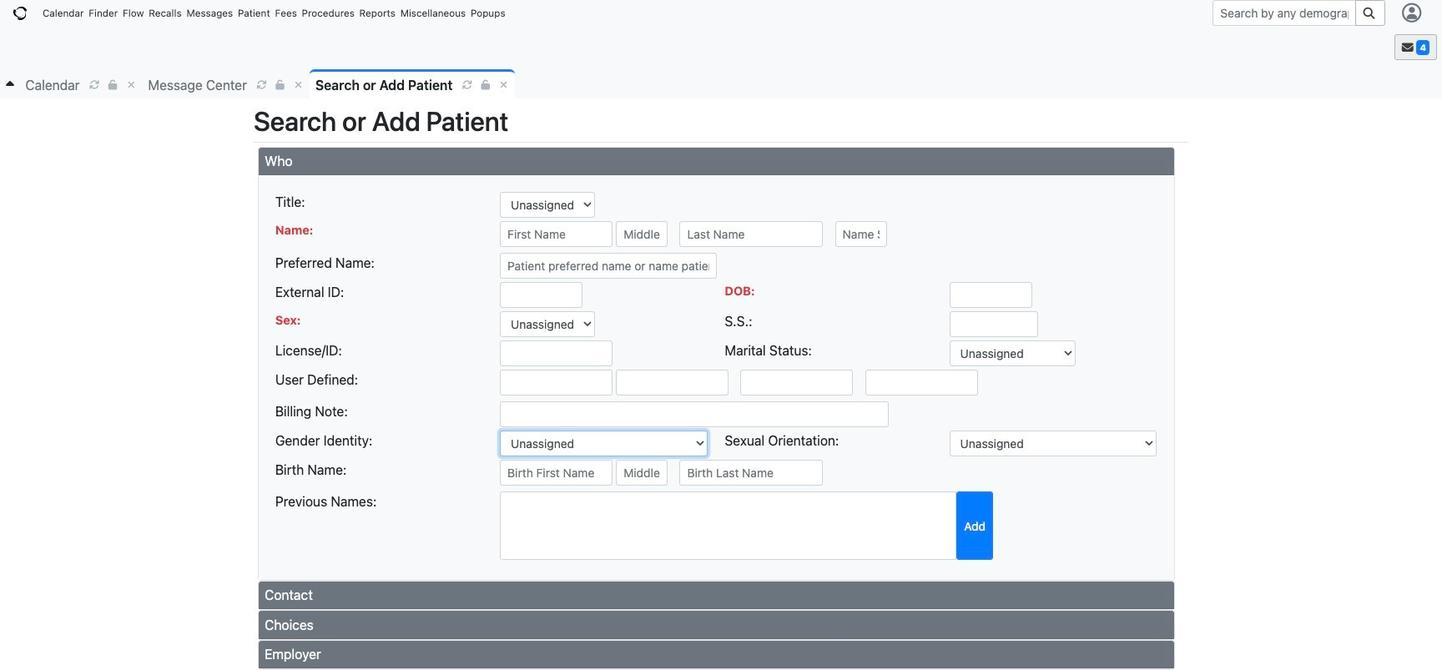 Task type: locate. For each thing, give the bounding box(es) containing it.
Search by any demographics text field
[[1213, 0, 1357, 26]]

current user image
[[1400, 3, 1425, 23]]

main menu logo image
[[13, 7, 27, 20]]

search for patient by entering whole or part of any demographics field information image
[[1364, 8, 1378, 19]]



Task type: describe. For each thing, give the bounding box(es) containing it.
envelope image
[[1402, 42, 1414, 53]]

toggle the patient panel image
[[6, 77, 14, 91]]



